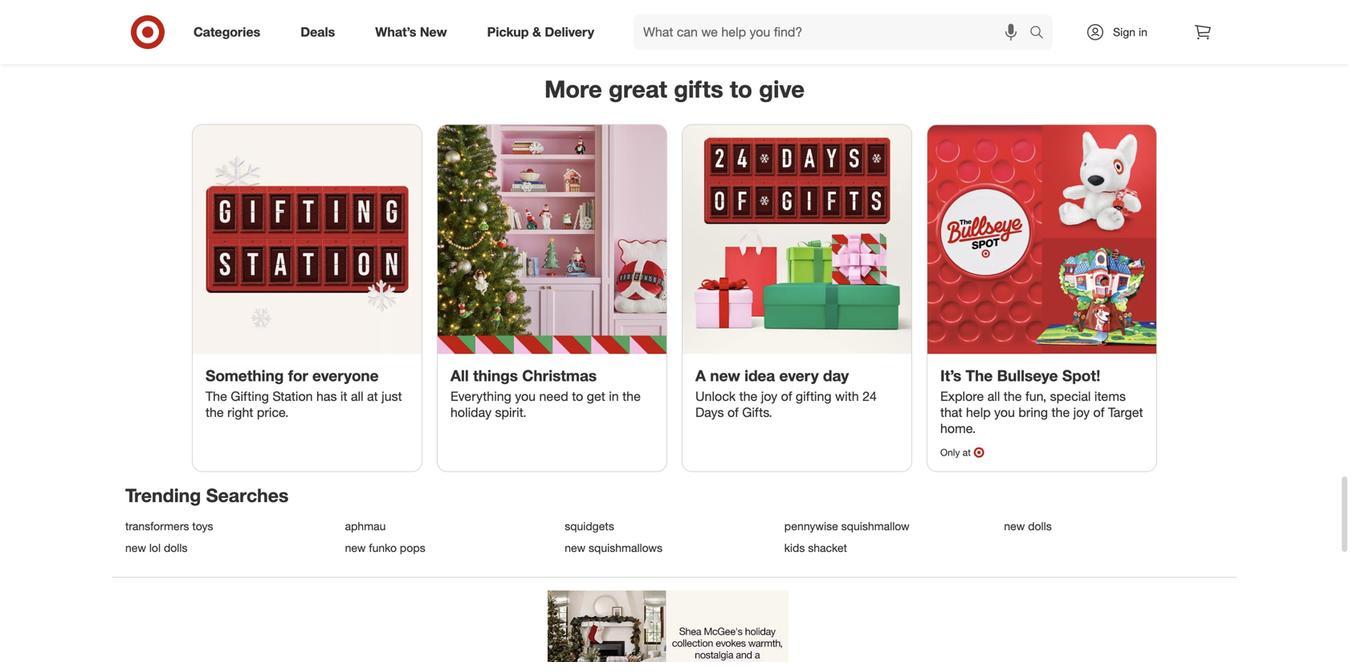 Task type: locate. For each thing, give the bounding box(es) containing it.
search button
[[1023, 14, 1061, 53]]

idea
[[745, 367, 775, 385]]

all right it
[[351, 388, 364, 404]]

items
[[1095, 388, 1126, 404]]

every
[[780, 367, 819, 385]]

new squishmallows
[[565, 541, 663, 555]]

0 vertical spatial to
[[730, 74, 753, 103]]

search
[[1023, 26, 1061, 41]]

unlock
[[696, 388, 736, 404]]

give
[[759, 74, 805, 103]]

◎
[[974, 446, 985, 458]]

0 horizontal spatial at
[[367, 388, 378, 404]]

you
[[515, 388, 536, 404], [995, 405, 1015, 420]]

all
[[351, 388, 364, 404], [988, 388, 1001, 404]]

trending searches
[[125, 484, 289, 507]]

all inside it's the bullseye spot! explore all the fun, special items that help you bring the joy of target home.
[[988, 388, 1001, 404]]

aphmau link
[[345, 519, 555, 533]]

things
[[473, 367, 518, 385]]

0 horizontal spatial joy
[[761, 388, 778, 404]]

in
[[1139, 25, 1148, 39], [609, 388, 619, 404]]

1 horizontal spatial all
[[988, 388, 1001, 404]]

new inside a new idea every day unlock the joy of gifting with 24 days of gifts.
[[710, 367, 741, 385]]

new funko pops
[[345, 541, 426, 555]]

joy inside it's the bullseye spot! explore all the fun, special items that help you bring the joy of target home.
[[1074, 405, 1090, 420]]

to left get
[[572, 388, 584, 404]]

2 all from the left
[[988, 388, 1001, 404]]

new
[[710, 367, 741, 385], [1005, 519, 1025, 533], [125, 541, 146, 555], [345, 541, 366, 555], [565, 541, 586, 555]]

to
[[730, 74, 753, 103], [572, 388, 584, 404]]

right
[[227, 405, 253, 420]]

toys
[[192, 519, 213, 533]]

the
[[966, 367, 993, 385], [206, 388, 227, 404]]

sign in link
[[1073, 14, 1173, 50]]

bring
[[1019, 405, 1049, 420]]

0 horizontal spatial you
[[515, 388, 536, 404]]

deals
[[301, 24, 335, 40]]

the down the special
[[1052, 405, 1070, 420]]

pickup
[[487, 24, 529, 40]]

0 vertical spatial in
[[1139, 25, 1148, 39]]

to left give
[[730, 74, 753, 103]]

0 horizontal spatial in
[[609, 388, 619, 404]]

what's
[[375, 24, 417, 40]]

joy
[[761, 388, 778, 404], [1074, 405, 1090, 420]]

aphmau
[[345, 519, 386, 533]]

of down items
[[1094, 405, 1105, 420]]

you inside it's the bullseye spot! explore all the fun, special items that help you bring the joy of target home.
[[995, 405, 1015, 420]]

1 vertical spatial the
[[206, 388, 227, 404]]

1 horizontal spatial in
[[1139, 25, 1148, 39]]

0 horizontal spatial to
[[572, 388, 584, 404]]

the inside something for everyone the gifting station has it all at just the right price.
[[206, 405, 224, 420]]

all up help
[[988, 388, 1001, 404]]

the right get
[[623, 388, 641, 404]]

the left the right on the left bottom of the page
[[206, 405, 224, 420]]

1 horizontal spatial dolls
[[1029, 519, 1052, 533]]

&
[[533, 24, 541, 40]]

the left gifting
[[206, 388, 227, 404]]

1 horizontal spatial to
[[730, 74, 753, 103]]

kids
[[785, 541, 805, 555]]

categories link
[[180, 14, 281, 50]]

at
[[367, 388, 378, 404], [963, 446, 971, 458]]

the up explore in the right bottom of the page
[[966, 367, 993, 385]]

in right sign
[[1139, 25, 1148, 39]]

of right days
[[728, 405, 739, 420]]

at left ◎
[[963, 446, 971, 458]]

at left the just at the bottom left
[[367, 388, 378, 404]]

pennywise squishmallow link
[[785, 519, 995, 533]]

1 horizontal spatial the
[[966, 367, 993, 385]]

trending
[[125, 484, 201, 507]]

target
[[1109, 405, 1144, 420]]

it's the bullseye spot! explore all the fun, special items that help you bring the joy of target home.
[[941, 367, 1144, 436]]

new lol dolls link
[[125, 541, 335, 555]]

0 horizontal spatial all
[[351, 388, 364, 404]]

the inside something for everyone the gifting station has it all at just the right price.
[[206, 388, 227, 404]]

what's new link
[[362, 14, 467, 50]]

dolls
[[1029, 519, 1052, 533], [164, 541, 188, 555]]

the up gifts.
[[740, 388, 758, 404]]

squishmallows
[[589, 541, 663, 555]]

1 vertical spatial to
[[572, 388, 584, 404]]

of
[[781, 388, 793, 404], [728, 405, 739, 420], [1094, 405, 1105, 420]]

1 horizontal spatial you
[[995, 405, 1015, 420]]

to inside the all things christmas everything you need to get in the holiday spirit.
[[572, 388, 584, 404]]

2 horizontal spatial of
[[1094, 405, 1105, 420]]

gifting station image
[[193, 125, 422, 354]]

1 vertical spatial in
[[609, 388, 619, 404]]

you up spirit.
[[515, 388, 536, 404]]

fun,
[[1026, 388, 1047, 404]]

0 horizontal spatial dolls
[[164, 541, 188, 555]]

1 all from the left
[[351, 388, 364, 404]]

new
[[420, 24, 447, 40]]

joy up gifts.
[[761, 388, 778, 404]]

0 horizontal spatial the
[[206, 388, 227, 404]]

joy down the special
[[1074, 405, 1090, 420]]

deals link
[[287, 14, 355, 50]]

the bullseye spot image
[[928, 125, 1157, 354]]

1 horizontal spatial joy
[[1074, 405, 1090, 420]]

0 vertical spatial the
[[966, 367, 993, 385]]

only
[[941, 446, 960, 458]]

sign in
[[1114, 25, 1148, 39]]

that
[[941, 405, 963, 420]]

categories
[[194, 24, 260, 40]]

new dolls link
[[1005, 519, 1215, 533]]

pickup & delivery link
[[474, 14, 615, 50]]

24
[[863, 388, 877, 404]]

you right help
[[995, 405, 1015, 420]]

with
[[836, 388, 859, 404]]

everyone
[[313, 367, 379, 385]]

in right get
[[609, 388, 619, 404]]

pennywise
[[785, 519, 839, 533]]

1 horizontal spatial at
[[963, 446, 971, 458]]

0 horizontal spatial of
[[728, 405, 739, 420]]

only at ◎
[[941, 446, 985, 458]]

0 vertical spatial at
[[367, 388, 378, 404]]

more
[[545, 74, 602, 103]]

of down every
[[781, 388, 793, 404]]

get
[[587, 388, 606, 404]]

at inside something for everyone the gifting station has it all at just the right price.
[[367, 388, 378, 404]]

in inside the all things christmas everything you need to get in the holiday spirit.
[[609, 388, 619, 404]]

new funko pops link
[[345, 541, 555, 555]]



Task type: describe. For each thing, give the bounding box(es) containing it.
you inside the all things christmas everything you need to get in the holiday spirit.
[[515, 388, 536, 404]]

has
[[317, 388, 337, 404]]

a
[[696, 367, 706, 385]]

great
[[609, 74, 668, 103]]

bullseye
[[998, 367, 1059, 385]]

transformers
[[125, 519, 189, 533]]

days
[[696, 405, 724, 420]]

day
[[823, 367, 849, 385]]

gifting
[[231, 388, 269, 404]]

new for new dolls new lol dolls
[[1005, 519, 1025, 533]]

gifts
[[674, 74, 724, 103]]

lol
[[149, 541, 161, 555]]

delivery
[[545, 24, 595, 40]]

home.
[[941, 421, 976, 436]]

squidgets
[[565, 519, 614, 533]]

1 vertical spatial dolls
[[164, 541, 188, 555]]

joy inside a new idea every day unlock the joy of gifting with 24 days of gifts.
[[761, 388, 778, 404]]

help
[[967, 405, 991, 420]]

all
[[451, 367, 469, 385]]

christmas
[[522, 367, 597, 385]]

more great gifts to give
[[545, 74, 805, 103]]

spirit.
[[495, 405, 527, 420]]

all inside something for everyone the gifting station has it all at just the right price.
[[351, 388, 364, 404]]

gifts.
[[743, 405, 773, 420]]

pops
[[400, 541, 426, 555]]

pickup & delivery
[[487, 24, 595, 40]]

squishmallow
[[842, 519, 910, 533]]

station
[[273, 388, 313, 404]]

in inside the sign in 'link'
[[1139, 25, 1148, 39]]

need
[[539, 388, 569, 404]]

special
[[1051, 388, 1091, 404]]

new for new squishmallows
[[565, 541, 586, 555]]

0 vertical spatial dolls
[[1029, 519, 1052, 533]]

transformers toys
[[125, 519, 213, 533]]

holiday
[[451, 405, 492, 420]]

it's
[[941, 367, 962, 385]]

kids shacket
[[785, 541, 848, 555]]

1 vertical spatial at
[[963, 446, 971, 458]]

What can we help you find? suggestions appear below search field
[[634, 14, 1034, 50]]

a new idea every day unlock the joy of gifting with 24 days of gifts.
[[696, 367, 877, 420]]

just
[[382, 388, 402, 404]]

shacket
[[808, 541, 848, 555]]

what's new
[[375, 24, 447, 40]]

1 horizontal spatial of
[[781, 388, 793, 404]]

price.
[[257, 405, 289, 420]]

new dolls new lol dolls
[[125, 519, 1052, 555]]

something
[[206, 367, 284, 385]]

the inside a new idea every day unlock the joy of gifting with 24 days of gifts.
[[740, 388, 758, 404]]

advertisement region
[[548, 591, 789, 662]]

funko
[[369, 541, 397, 555]]

transformers toys link
[[125, 519, 335, 533]]

all things christmas everything you need to get in the holiday spirit.
[[451, 367, 641, 420]]

everything
[[451, 388, 512, 404]]

searches
[[206, 484, 289, 507]]

it
[[341, 388, 347, 404]]

new for new funko pops
[[345, 541, 366, 555]]

of inside it's the bullseye spot! explore all the fun, special items that help you bring the joy of target home.
[[1094, 405, 1105, 420]]

for
[[288, 367, 308, 385]]

gifting
[[796, 388, 832, 404]]

squidgets link
[[565, 519, 775, 533]]

pennywise squishmallow
[[785, 519, 910, 533]]

the inside it's the bullseye spot! explore all the fun, special items that help you bring the joy of target home.
[[966, 367, 993, 385]]

the left fun,
[[1004, 388, 1022, 404]]

something for everyone the gifting station has it all at just the right price.
[[206, 367, 402, 420]]

sign
[[1114, 25, 1136, 39]]

spot!
[[1063, 367, 1101, 385]]

explore
[[941, 388, 984, 404]]

new squishmallows link
[[565, 541, 775, 555]]

the inside the all things christmas everything you need to get in the holiday spirit.
[[623, 388, 641, 404]]

kids shacket link
[[785, 541, 995, 555]]



Task type: vqa. For each thing, say whether or not it's contained in the screenshot.
SAME DAY DELIVERY, DELIVERED WITH SHIPT image
no



